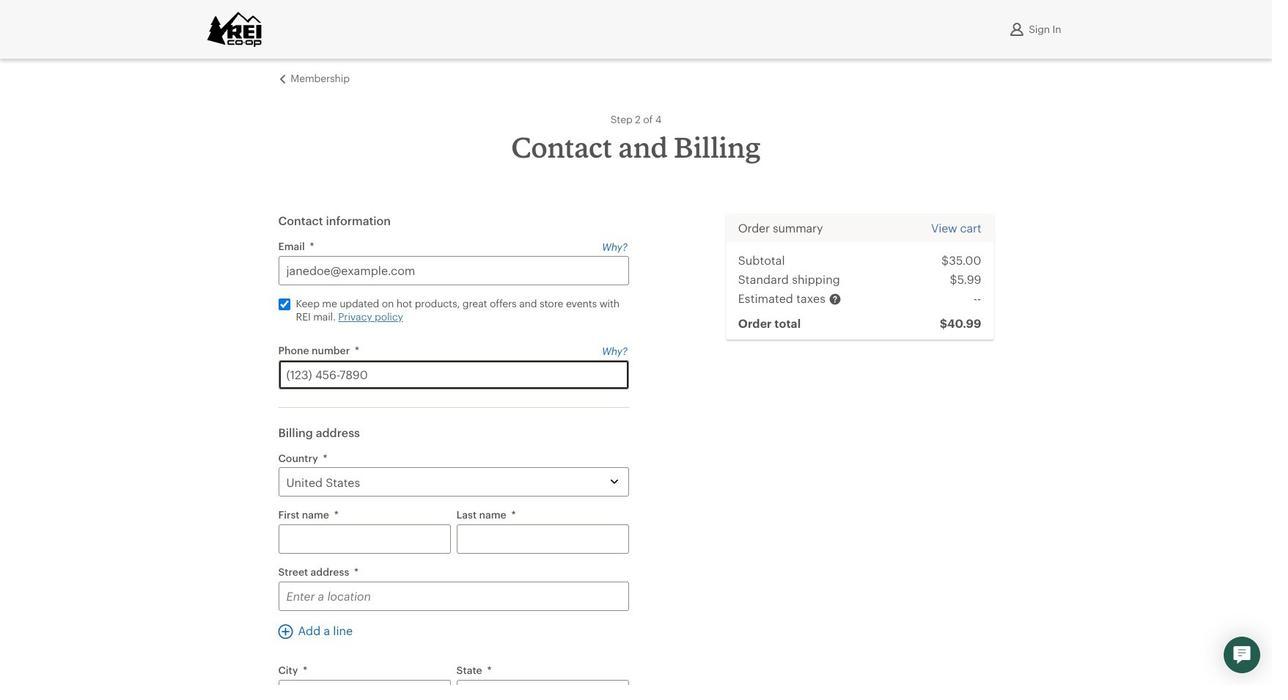 Task type: locate. For each thing, give the bounding box(es) containing it.
None checkbox
[[278, 298, 290, 310]]

First name text field
[[278, 524, 451, 553]]

Last name text field
[[457, 524, 629, 553]]

rei left arrow image
[[278, 75, 287, 84]]

live chat image
[[1234, 646, 1251, 664]]

banner
[[0, 0, 1273, 59]]

contact information: email address element
[[278, 239, 629, 332]]

none checkbox inside contact information: email address element
[[278, 298, 290, 310]]

Email email field
[[278, 256, 629, 285]]

Phone number telephone field
[[278, 360, 629, 389]]



Task type: vqa. For each thing, say whether or not it's contained in the screenshot.
The Last Name text box
yes



Task type: describe. For each thing, give the bounding box(es) containing it.
City text field
[[278, 680, 451, 685]]

Street address text field
[[278, 581, 629, 611]]

return to the rei.com homepage image
[[206, 12, 262, 47]]

order total element
[[911, 314, 982, 333]]

rei add image
[[278, 624, 293, 639]]



